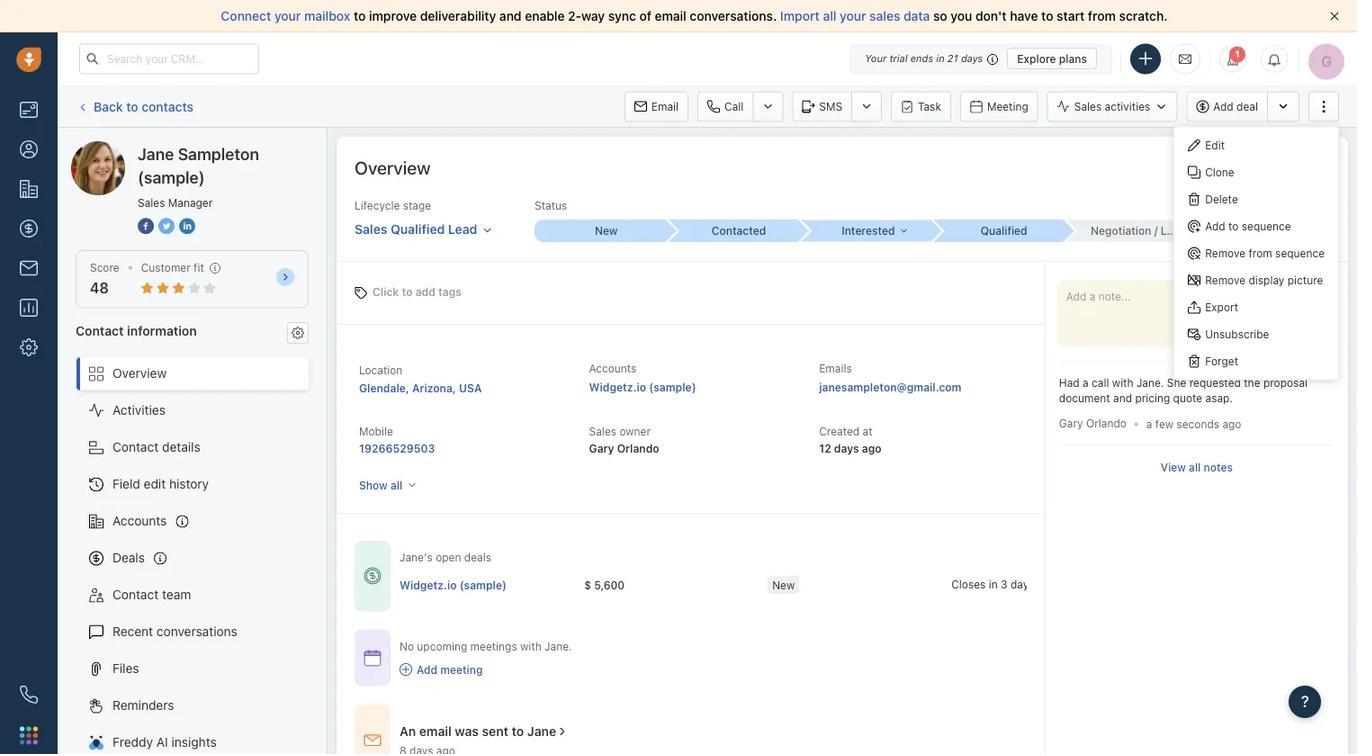 Task type: vqa. For each thing, say whether or not it's contained in the screenshot.
(Sample) Send the proposal document
no



Task type: describe. For each thing, give the bounding box(es) containing it.
48 button
[[90, 280, 109, 297]]

document
[[1059, 392, 1110, 405]]

jane. for meetings
[[545, 640, 572, 652]]

you
[[951, 9, 972, 23]]

a few seconds ago
[[1147, 417, 1242, 430]]

was
[[455, 724, 479, 739]]

reminders
[[113, 698, 174, 713]]

tags
[[438, 286, 462, 298]]

1 horizontal spatial qualified
[[981, 225, 1028, 237]]

mobile 19266529503
[[359, 425, 435, 455]]

janesampleton@gmail.com link
[[819, 378, 962, 396]]

sequence for add to sequence
[[1242, 220, 1291, 233]]

3
[[1001, 577, 1008, 590]]

manager
[[168, 196, 213, 209]]

an
[[400, 724, 416, 739]]

data
[[904, 9, 930, 23]]

closes in 3 days
[[952, 577, 1035, 590]]

edit
[[144, 477, 166, 492]]

0 horizontal spatial from
[[1088, 9, 1116, 23]]

pricing
[[1135, 392, 1170, 405]]

accounts widgetz.io (sample)
[[589, 362, 696, 393]]

emails
[[819, 362, 852, 375]]

connect your mailbox to improve deliverability and enable 2-way sync of email conversations. import all your sales data so you don't have to start from scratch.
[[221, 9, 1168, 23]]

jane sampleton (sample) up manager
[[138, 144, 259, 187]]

meeting button
[[960, 91, 1039, 122]]

2-
[[568, 9, 582, 23]]

emails janesampleton@gmail.com
[[819, 362, 962, 393]]

click
[[373, 286, 399, 298]]

sales qualified lead link
[[355, 213, 493, 239]]

import all your sales data link
[[780, 9, 933, 23]]

usa
[[459, 382, 482, 394]]

created at 12 days ago
[[819, 425, 882, 455]]

view all notes link
[[1161, 459, 1233, 475]]

1 horizontal spatial from
[[1249, 247, 1273, 260]]

0 vertical spatial days
[[961, 53, 983, 64]]

sales
[[870, 9, 900, 23]]

mailbox
[[304, 9, 350, 23]]

2 vertical spatial container_wx8msf4aqz5i3rn1 image
[[556, 726, 569, 738]]

accounts for accounts
[[113, 514, 167, 528]]

picture
[[1288, 274, 1324, 287]]

location glendale, arizona, usa
[[359, 364, 482, 394]]

send email image
[[1179, 52, 1192, 66]]

sales activities
[[1075, 100, 1151, 113]]

call
[[725, 100, 744, 113]]

files
[[113, 661, 139, 676]]

an email was sent to jane
[[400, 724, 556, 739]]

1 link
[[1220, 45, 1247, 72]]

(sample) down deals at the bottom left of page
[[460, 578, 507, 591]]

had
[[1059, 377, 1080, 389]]

add meeting link
[[400, 662, 572, 678]]

with for call
[[1112, 377, 1134, 389]]

improve
[[369, 9, 417, 23]]

to left the start
[[1042, 9, 1054, 23]]

freshworks switcher image
[[20, 727, 38, 745]]

meeting
[[440, 663, 483, 676]]

48
[[90, 280, 109, 297]]

days for created at 12 days ago
[[834, 442, 859, 455]]

upcoming
[[417, 640, 467, 652]]

trial
[[890, 53, 908, 64]]

19266529503 link
[[359, 442, 435, 455]]

plans
[[1059, 52, 1087, 65]]

days for closes in 3 days
[[1011, 577, 1035, 590]]

team
[[162, 587, 191, 602]]

jane's open deals
[[400, 551, 491, 564]]

remove for remove display picture
[[1205, 274, 1246, 287]]

no upcoming meetings with jane.
[[400, 640, 572, 652]]

sales owner gary orlando
[[589, 425, 659, 455]]

score
[[90, 261, 119, 274]]

contact for contact details
[[113, 440, 159, 455]]

seconds
[[1177, 417, 1220, 430]]

conversations.
[[690, 9, 777, 23]]

sequence for remove from sequence
[[1276, 247, 1325, 260]]

sales for sales manager
[[138, 196, 165, 209]]

start
[[1057, 9, 1085, 23]]

meeting
[[987, 100, 1029, 113]]

2 your from the left
[[840, 9, 866, 23]]

gary inside sales owner gary orlando
[[589, 442, 614, 455]]

call button
[[698, 91, 753, 122]]

deal
[[1237, 100, 1258, 113]]

display
[[1249, 274, 1285, 287]]

sampleton inside jane sampleton (sample)
[[178, 144, 259, 163]]

gary orlando
[[1059, 417, 1127, 430]]

facebook circled image
[[138, 216, 154, 235]]

closes
[[952, 577, 986, 590]]

1 horizontal spatial orlando
[[1086, 417, 1127, 430]]

lifecycle
[[355, 199, 400, 212]]

1
[[1235, 49, 1240, 60]]

ai
[[156, 735, 168, 750]]

linkedin circled image
[[179, 216, 195, 235]]

0 vertical spatial in
[[936, 53, 945, 64]]

view
[[1161, 461, 1186, 473]]

container_wx8msf4aqz5i3rn1 image for jane's open deals
[[364, 567, 382, 585]]

deals
[[464, 551, 491, 564]]

way
[[582, 9, 605, 23]]

Search your CRM... text field
[[79, 44, 259, 74]]

mobile
[[359, 425, 393, 438]]

freddy
[[113, 735, 153, 750]]

recent
[[113, 624, 153, 639]]

notes
[[1204, 461, 1233, 473]]

delete
[[1205, 193, 1238, 206]]

add meeting
[[417, 663, 483, 676]]

sampleton down 'contacts'
[[138, 141, 200, 156]]

information
[[127, 323, 197, 338]]

twitter circled image
[[158, 216, 175, 235]]

click to add tags
[[373, 286, 462, 298]]

12
[[819, 442, 831, 455]]

1 horizontal spatial a
[[1147, 417, 1153, 430]]

5,600
[[594, 578, 625, 591]]

details
[[162, 440, 201, 455]]

0 vertical spatial and
[[500, 9, 522, 23]]

have
[[1010, 9, 1038, 23]]

contacted
[[712, 225, 766, 237]]

activities
[[113, 403, 166, 418]]

1 vertical spatial widgetz.io (sample) link
[[400, 577, 507, 592]]

to down delete
[[1229, 220, 1239, 233]]

forget
[[1205, 355, 1239, 368]]



Task type: locate. For each thing, give the bounding box(es) containing it.
0 vertical spatial new
[[595, 225, 618, 237]]

widgetz.io (sample) link up owner at the left bottom of the page
[[589, 381, 696, 393]]

ago down asap.
[[1223, 417, 1242, 430]]

1 horizontal spatial with
[[1112, 377, 1134, 389]]

1 horizontal spatial widgetz.io
[[589, 381, 646, 393]]

accounts
[[589, 362, 637, 375], [113, 514, 167, 528]]

jane. inside "had a call with jane. she requested the proposal document and pricing quote asap."
[[1137, 377, 1164, 389]]

widgetz.io (sample) link
[[589, 381, 696, 393], [400, 577, 507, 592]]

$ 5,600
[[584, 578, 625, 591]]

2 vertical spatial add
[[417, 663, 438, 676]]

widgetz.io up owner at the left bottom of the page
[[589, 381, 646, 393]]

(sample) inside accounts widgetz.io (sample)
[[649, 381, 696, 393]]

0 vertical spatial ago
[[1223, 417, 1242, 430]]

in left 3
[[989, 577, 998, 590]]

overview
[[355, 157, 431, 178], [113, 366, 167, 381]]

with right call
[[1112, 377, 1134, 389]]

0 horizontal spatial container_wx8msf4aqz5i3rn1 image
[[364, 732, 382, 750]]

contact for contact team
[[113, 587, 159, 602]]

all right import
[[823, 9, 837, 23]]

1 vertical spatial sequence
[[1276, 247, 1325, 260]]

1 vertical spatial gary
[[589, 442, 614, 455]]

customize overview
[[1218, 161, 1320, 174]]

1 / from the left
[[1155, 225, 1158, 237]]

1 horizontal spatial gary
[[1059, 417, 1083, 430]]

1 horizontal spatial jane
[[138, 144, 174, 163]]

accounts inside accounts widgetz.io (sample)
[[589, 362, 637, 375]]

0 vertical spatial from
[[1088, 9, 1116, 23]]

interested button
[[800, 220, 933, 242]]

1 vertical spatial contact
[[113, 440, 159, 455]]

0 horizontal spatial in
[[936, 53, 945, 64]]

qualified link
[[933, 220, 1065, 242]]

all right view
[[1189, 461, 1201, 473]]

1 vertical spatial remove
[[1205, 274, 1246, 287]]

1 vertical spatial with
[[520, 640, 542, 652]]

1 horizontal spatial container_wx8msf4aqz5i3rn1 image
[[400, 664, 412, 676]]

1 horizontal spatial /
[[1254, 225, 1257, 237]]

container_wx8msf4aqz5i3rn1 image left an
[[364, 732, 382, 750]]

days right 3
[[1011, 577, 1035, 590]]

days down created on the bottom right of the page
[[834, 442, 859, 455]]

churned
[[1260, 225, 1305, 237]]

(sample) up manager
[[204, 141, 255, 156]]

with right meetings
[[520, 640, 542, 652]]

back
[[94, 99, 123, 114]]

janesampleton@gmail.com
[[819, 381, 962, 393]]

add deal button
[[1187, 91, 1267, 122]]

ago inside created at 12 days ago
[[862, 442, 882, 455]]

row containing closes in 3 days
[[400, 566, 1135, 604]]

0 vertical spatial container_wx8msf4aqz5i3rn1 image
[[364, 567, 382, 585]]

1 vertical spatial add
[[1205, 220, 1226, 233]]

orlando down owner at the left bottom of the page
[[617, 442, 659, 455]]

in inside row
[[989, 577, 998, 590]]

orlando down document
[[1086, 417, 1127, 430]]

0 vertical spatial a
[[1083, 377, 1089, 389]]

1 vertical spatial all
[[1189, 461, 1201, 473]]

1 your from the left
[[275, 9, 301, 23]]

recent conversations
[[113, 624, 237, 639]]

1 horizontal spatial in
[[989, 577, 998, 590]]

container_wx8msf4aqz5i3rn1 image down no
[[400, 664, 412, 676]]

add down upcoming
[[417, 663, 438, 676]]

widgetz.io (sample) link down 'open'
[[400, 577, 507, 592]]

0 vertical spatial accounts
[[589, 362, 637, 375]]

1 vertical spatial in
[[989, 577, 998, 590]]

2 / from the left
[[1254, 225, 1257, 237]]

1 horizontal spatial overview
[[355, 157, 431, 178]]

1 horizontal spatial accounts
[[589, 362, 637, 375]]

0 vertical spatial with
[[1112, 377, 1134, 389]]

show
[[359, 479, 388, 492]]

1 vertical spatial container_wx8msf4aqz5i3rn1 image
[[364, 649, 382, 667]]

1 vertical spatial container_wx8msf4aqz5i3rn1 image
[[364, 732, 382, 750]]

new inside row
[[772, 578, 795, 591]]

add left the deal
[[1214, 100, 1234, 113]]

1 vertical spatial a
[[1147, 417, 1153, 430]]

call link
[[698, 91, 753, 122]]

new
[[595, 225, 618, 237], [772, 578, 795, 591]]

0 horizontal spatial days
[[834, 442, 859, 455]]

edit
[[1205, 139, 1225, 152]]

1 horizontal spatial days
[[961, 53, 983, 64]]

0 horizontal spatial qualified
[[391, 222, 445, 236]]

0 horizontal spatial jane
[[107, 141, 135, 156]]

0 vertical spatial widgetz.io
[[589, 381, 646, 393]]

0 horizontal spatial email
[[419, 724, 452, 739]]

negotiation / lost
[[1091, 225, 1183, 237]]

had a call with jane. she requested the proposal document and pricing quote asap.
[[1059, 377, 1308, 405]]

sales left owner at the left bottom of the page
[[589, 425, 617, 438]]

add for add to sequence
[[1205, 220, 1226, 233]]

1 vertical spatial email
[[419, 724, 452, 739]]

2 vertical spatial days
[[1011, 577, 1035, 590]]

from right the start
[[1088, 9, 1116, 23]]

0 horizontal spatial jane.
[[545, 640, 572, 652]]

ends
[[911, 53, 934, 64]]

0 horizontal spatial /
[[1155, 225, 1158, 237]]

0 horizontal spatial overview
[[113, 366, 167, 381]]

your left mailbox in the left of the page
[[275, 9, 301, 23]]

accounts up owner at the left bottom of the page
[[589, 362, 637, 375]]

negotiation
[[1091, 225, 1152, 237]]

conversations
[[157, 624, 237, 639]]

0 horizontal spatial a
[[1083, 377, 1089, 389]]

1 remove from the top
[[1205, 247, 1246, 260]]

customize
[[1218, 161, 1272, 174]]

sent
[[482, 724, 509, 739]]

of
[[640, 9, 652, 23]]

arizona,
[[412, 382, 456, 394]]

sales inside sales owner gary orlando
[[589, 425, 617, 438]]

accounts for accounts widgetz.io (sample)
[[589, 362, 637, 375]]

add
[[416, 286, 436, 298]]

2 vertical spatial contact
[[113, 587, 159, 602]]

to right sent
[[512, 724, 524, 739]]

deals
[[113, 550, 145, 565]]

contact team
[[113, 587, 191, 602]]

sales down lifecycle
[[355, 222, 387, 236]]

sales up facebook circled icon
[[138, 196, 165, 209]]

widgetz.io inside widgetz.io (sample) link
[[400, 578, 457, 591]]

days inside row
[[1011, 577, 1035, 590]]

email
[[652, 100, 679, 113]]

0 vertical spatial all
[[823, 9, 837, 23]]

add to sequence
[[1205, 220, 1291, 233]]

add inside add meeting link
[[417, 663, 438, 676]]

negotiation / lost button
[[1065, 220, 1198, 242]]

container_wx8msf4aqz5i3rn1 image for no upcoming meetings with jane.
[[364, 649, 382, 667]]

sampleton
[[138, 141, 200, 156], [178, 144, 259, 163]]

0 vertical spatial overview
[[355, 157, 431, 178]]

0 vertical spatial jane.
[[1137, 377, 1164, 389]]

container_wx8msf4aqz5i3rn1 image right sent
[[556, 726, 569, 738]]

0 vertical spatial container_wx8msf4aqz5i3rn1 image
[[400, 664, 412, 676]]

0 vertical spatial contact
[[76, 323, 124, 338]]

2 vertical spatial all
[[391, 479, 403, 492]]

ago down at
[[862, 442, 882, 455]]

/ for won
[[1254, 225, 1257, 237]]

0 vertical spatial widgetz.io (sample) link
[[589, 381, 696, 393]]

0 horizontal spatial accounts
[[113, 514, 167, 528]]

and left pricing
[[1113, 392, 1132, 405]]

sampleton up manager
[[178, 144, 259, 163]]

1 vertical spatial overview
[[113, 366, 167, 381]]

won / churned
[[1228, 225, 1305, 237]]

jane inside jane sampleton (sample)
[[138, 144, 174, 163]]

explore plans
[[1017, 52, 1087, 65]]

field
[[113, 477, 140, 492]]

1 horizontal spatial ago
[[1223, 417, 1242, 430]]

2 horizontal spatial days
[[1011, 577, 1035, 590]]

1 vertical spatial days
[[834, 442, 859, 455]]

email button
[[625, 91, 689, 122]]

container_wx8msf4aqz5i3rn1 image inside add meeting link
[[400, 664, 412, 676]]

0 vertical spatial sequence
[[1242, 220, 1291, 233]]

1 vertical spatial orlando
[[617, 442, 659, 455]]

phone image
[[20, 686, 38, 704]]

your
[[865, 53, 887, 64]]

freddy ai insights
[[113, 735, 217, 750]]

contact up recent
[[113, 587, 159, 602]]

created
[[819, 425, 860, 438]]

0 horizontal spatial and
[[500, 9, 522, 23]]

overview up lifecycle stage
[[355, 157, 431, 178]]

interested
[[842, 225, 895, 237]]

widgetz.io down jane's at the left bottom of the page
[[400, 578, 457, 591]]

qualified inside "link"
[[391, 222, 445, 236]]

0 horizontal spatial widgetz.io (sample) link
[[400, 577, 507, 592]]

0 vertical spatial add
[[1214, 100, 1234, 113]]

0 vertical spatial gary
[[1059, 417, 1083, 430]]

overview up activities
[[113, 366, 167, 381]]

jane sampleton (sample)
[[107, 141, 255, 156], [138, 144, 259, 187]]

container_wx8msf4aqz5i3rn1 image
[[364, 567, 382, 585], [364, 649, 382, 667], [556, 726, 569, 738]]

a left call
[[1083, 377, 1089, 389]]

gary down accounts widgetz.io (sample)
[[589, 442, 614, 455]]

orlando
[[1086, 417, 1127, 430], [617, 442, 659, 455]]

1 vertical spatial jane.
[[545, 640, 572, 652]]

0 horizontal spatial new
[[595, 225, 618, 237]]

add for add meeting
[[417, 663, 438, 676]]

gary down document
[[1059, 417, 1083, 430]]

1 horizontal spatial jane.
[[1137, 377, 1164, 389]]

import
[[780, 9, 820, 23]]

jane. for call
[[1137, 377, 1164, 389]]

0 horizontal spatial ago
[[862, 442, 882, 455]]

owner
[[620, 425, 651, 438]]

21
[[948, 53, 958, 64]]

days right 21
[[961, 53, 983, 64]]

a inside "had a call with jane. she requested the proposal document and pricing quote asap."
[[1083, 377, 1089, 389]]

sequence
[[1242, 220, 1291, 233], [1276, 247, 1325, 260]]

2 remove from the top
[[1205, 274, 1246, 287]]

0 vertical spatial email
[[655, 9, 687, 23]]

sms
[[819, 100, 843, 113]]

insights
[[171, 735, 217, 750]]

days inside created at 12 days ago
[[834, 442, 859, 455]]

jane right sent
[[527, 724, 556, 739]]

jane down 'contacts'
[[138, 144, 174, 163]]

and left enable
[[500, 9, 522, 23]]

add
[[1214, 100, 1234, 113], [1205, 220, 1226, 233], [417, 663, 438, 676]]

close image
[[1330, 12, 1339, 21]]

proposal
[[1264, 377, 1308, 389]]

to left the add
[[402, 286, 413, 298]]

container_wx8msf4aqz5i3rn1 image left no
[[364, 649, 382, 667]]

no
[[400, 640, 414, 652]]

0 horizontal spatial your
[[275, 9, 301, 23]]

1 vertical spatial and
[[1113, 392, 1132, 405]]

so
[[933, 9, 948, 23]]

phone element
[[11, 677, 47, 713]]

add left won
[[1205, 220, 1226, 233]]

contact down activities
[[113, 440, 159, 455]]

0 vertical spatial remove
[[1205, 247, 1246, 260]]

sales
[[1075, 100, 1102, 113], [138, 196, 165, 209], [355, 222, 387, 236], [589, 425, 617, 438]]

1 horizontal spatial widgetz.io (sample) link
[[589, 381, 696, 393]]

mng settings image
[[292, 327, 304, 339]]

(sample) up owner at the left bottom of the page
[[649, 381, 696, 393]]

0 horizontal spatial widgetz.io
[[400, 578, 457, 591]]

jane sampleton (sample) down 'contacts'
[[107, 141, 255, 156]]

and inside "had a call with jane. she requested the proposal document and pricing quote asap."
[[1113, 392, 1132, 405]]

requested
[[1190, 377, 1241, 389]]

scratch.
[[1119, 9, 1168, 23]]

1 vertical spatial ago
[[862, 442, 882, 455]]

0 horizontal spatial gary
[[589, 442, 614, 455]]

sales inside "link"
[[355, 222, 387, 236]]

1 horizontal spatial email
[[655, 9, 687, 23]]

1 vertical spatial from
[[1249, 247, 1273, 260]]

add inside add deal button
[[1214, 100, 1234, 113]]

1 vertical spatial new
[[772, 578, 795, 591]]

location
[[359, 364, 403, 376]]

your left sales
[[840, 9, 866, 23]]

remove down won
[[1205, 247, 1246, 260]]

container_wx8msf4aqz5i3rn1 image left widgetz.io (sample)
[[364, 567, 382, 585]]

all right show
[[391, 479, 403, 492]]

2 horizontal spatial jane
[[527, 724, 556, 739]]

2 horizontal spatial all
[[1189, 461, 1201, 473]]

unsubscribe
[[1205, 328, 1270, 341]]

contact for contact information
[[76, 323, 124, 338]]

email right of
[[655, 9, 687, 23]]

1 horizontal spatial new
[[772, 578, 795, 591]]

widgetz.io inside accounts widgetz.io (sample)
[[589, 381, 646, 393]]

connect your mailbox link
[[221, 9, 354, 23]]

email right an
[[419, 724, 452, 739]]

all for show all
[[391, 479, 403, 492]]

0 vertical spatial orlando
[[1086, 417, 1127, 430]]

to
[[354, 9, 366, 23], [1042, 9, 1054, 23], [126, 99, 138, 114], [1229, 220, 1239, 233], [402, 286, 413, 298], [512, 724, 524, 739]]

with inside "had a call with jane. she requested the proposal document and pricing quote asap."
[[1112, 377, 1134, 389]]

won / churned link
[[1198, 220, 1330, 242]]

/ for negotiation
[[1155, 225, 1158, 237]]

contact down the 48 button
[[76, 323, 124, 338]]

/ left lost
[[1155, 225, 1158, 237]]

with for meetings
[[520, 640, 542, 652]]

(sample) inside jane sampleton (sample)
[[138, 167, 205, 187]]

all for view all notes
[[1189, 461, 1201, 473]]

jane. right meetings
[[545, 640, 572, 652]]

sales left activities on the top
[[1075, 100, 1102, 113]]

add for add deal
[[1214, 100, 1234, 113]]

0 horizontal spatial with
[[520, 640, 542, 652]]

19266529503
[[359, 442, 435, 455]]

with
[[1112, 377, 1134, 389], [520, 640, 542, 652]]

won
[[1228, 225, 1251, 237]]

accounts up deals
[[113, 514, 167, 528]]

few
[[1156, 417, 1174, 430]]

to right mailbox in the left of the page
[[354, 9, 366, 23]]

a left few
[[1147, 417, 1153, 430]]

container_wx8msf4aqz5i3rn1 image
[[400, 664, 412, 676], [364, 732, 382, 750]]

1 horizontal spatial all
[[823, 9, 837, 23]]

sales for sales qualified lead
[[355, 222, 387, 236]]

view all notes
[[1161, 461, 1233, 473]]

meetings
[[470, 640, 517, 652]]

remove for remove from sequence
[[1205, 247, 1246, 260]]

(sample) up sales manager
[[138, 167, 205, 187]]

row
[[400, 566, 1135, 604]]

orlando inside sales owner gary orlando
[[617, 442, 659, 455]]

from down won / churned link
[[1249, 247, 1273, 260]]

1 vertical spatial accounts
[[113, 514, 167, 528]]

remove up export
[[1205, 274, 1246, 287]]

contact details
[[113, 440, 201, 455]]

in left 21
[[936, 53, 945, 64]]

jane
[[107, 141, 135, 156], [138, 144, 174, 163], [527, 724, 556, 739]]

1 horizontal spatial your
[[840, 9, 866, 23]]

enable
[[525, 9, 565, 23]]

sales for sales activities
[[1075, 100, 1102, 113]]

1 vertical spatial widgetz.io
[[400, 578, 457, 591]]

ago
[[1223, 417, 1242, 430], [862, 442, 882, 455]]

1 horizontal spatial and
[[1113, 392, 1132, 405]]

sales activities button
[[1048, 91, 1187, 122], [1048, 91, 1178, 122]]

0 horizontal spatial orlando
[[617, 442, 659, 455]]

/ right won
[[1254, 225, 1257, 237]]

history
[[169, 477, 209, 492]]

sales manager
[[138, 196, 213, 209]]

jane. up pricing
[[1137, 377, 1164, 389]]

jane down back
[[107, 141, 135, 156]]

to right back
[[126, 99, 138, 114]]

0 horizontal spatial all
[[391, 479, 403, 492]]



